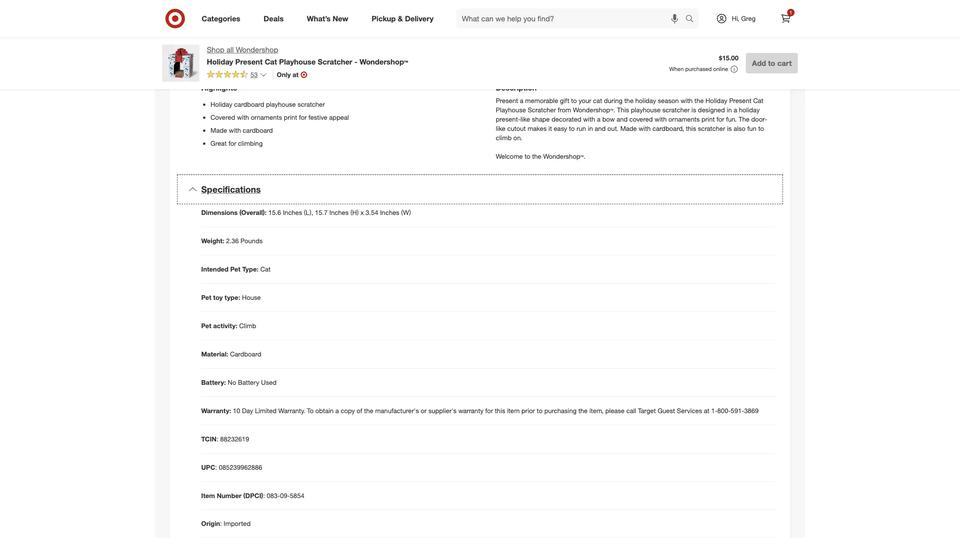 Task type: locate. For each thing, give the bounding box(es) containing it.
to left 'run'
[[569, 124, 575, 132]]

it
[[549, 124, 552, 132]]

guest
[[658, 407, 675, 415]]

to right add
[[768, 59, 775, 68]]

a left bow
[[597, 115, 601, 123]]

tcin
[[201, 435, 217, 443]]

: for 085239962886
[[215, 464, 217, 471]]

house
[[242, 294, 261, 301]]

085239962886
[[219, 464, 262, 471]]

designed
[[698, 106, 725, 114]]

0 vertical spatial this
[[475, 21, 494, 34]]

playhouse inside shop all wondershop holiday present cat playhouse scratcher - wondershop™
[[279, 57, 316, 66]]

this inside "present a memorable gift to your cat during the holiday season with the holiday present cat playhouse scratcher from wondershop™. this playhouse scratcher is designed in a holiday present-like shape decorated with a bow and covered with ornaments print for fun. the door- like cutout makes it easy to run in and out. made with cardboard, this scratcher is also fun to climb on."
[[686, 124, 696, 132]]

1 vertical spatial playhouse
[[496, 106, 526, 114]]

holiday up the
[[739, 106, 760, 114]]

categories
[[202, 14, 240, 23]]

scratcher up festive on the left top
[[298, 100, 325, 108]]

1 vertical spatial in
[[588, 124, 593, 132]]

or
[[421, 407, 427, 415]]

playhouse up present-
[[496, 106, 526, 114]]

1 horizontal spatial this
[[495, 407, 505, 415]]

the right of
[[364, 407, 373, 415]]

1 horizontal spatial playhouse
[[496, 106, 526, 114]]

1 horizontal spatial print
[[702, 115, 715, 123]]

a
[[520, 97, 523, 104], [734, 106, 737, 114], [597, 115, 601, 123], [335, 407, 339, 415]]

scratcher down season
[[663, 106, 690, 114]]

cat inside "present a memorable gift to your cat during the holiday season with the holiday present cat playhouse scratcher from wondershop™. this playhouse scratcher is designed in a holiday present-like shape decorated with a bow and covered with ornaments print for fun. the door- like cutout makes it easy to run in and out. made with cardboard, this scratcher is also fun to climb on."
[[753, 97, 764, 104]]

2 horizontal spatial scratcher
[[698, 124, 725, 132]]

made up the great
[[211, 126, 227, 134]]

800-
[[717, 407, 731, 415]]

0 horizontal spatial ornaments
[[251, 113, 282, 121]]

cardboard up climbing
[[243, 126, 273, 134]]

item
[[496, 21, 519, 34], [507, 407, 520, 415]]

playhouse up only at
[[279, 57, 316, 66]]

shop
[[207, 45, 224, 54]]

&
[[398, 14, 403, 23]]

1 vertical spatial and
[[595, 124, 606, 132]]

material:
[[201, 350, 228, 358]]

pet for pet toy type:
[[201, 294, 211, 301]]

0 horizontal spatial present
[[235, 57, 263, 66]]

image of holiday present cat playhouse scratcher - wondershop™ image
[[162, 45, 199, 82]]

only
[[277, 71, 291, 78]]

supplier's
[[428, 407, 457, 415]]

pet for pet activity:
[[201, 322, 211, 330]]

inches left the (w)
[[380, 209, 399, 216]]

to
[[307, 407, 314, 415]]

to right welcome
[[525, 152, 530, 160]]

in up fun.
[[727, 106, 732, 114]]

09-
[[280, 492, 290, 500]]

is down fun.
[[727, 124, 732, 132]]

all
[[227, 45, 234, 54]]

holiday down "shop"
[[207, 57, 233, 66]]

0 vertical spatial item
[[496, 21, 519, 34]]

0 horizontal spatial like
[[496, 124, 506, 132]]

cat
[[265, 57, 277, 66], [753, 97, 764, 104], [260, 265, 271, 273]]

climbing
[[238, 139, 263, 147]]

like up climb
[[496, 124, 506, 132]]

3.54
[[366, 209, 378, 216]]

1 vertical spatial holiday
[[739, 106, 760, 114]]

0 vertical spatial playhouse
[[279, 57, 316, 66]]

inches left (h)
[[329, 209, 349, 216]]

fun
[[747, 124, 757, 132]]

2 vertical spatial cat
[[260, 265, 271, 273]]

for inside "present a memorable gift to your cat during the holiday season with the holiday present cat playhouse scratcher from wondershop™. this playhouse scratcher is designed in a holiday present-like shape decorated with a bow and covered with ornaments print for fun. the door- like cutout makes it easy to run in and out. made with cardboard, this scratcher is also fun to climb on."
[[717, 115, 724, 123]]

1 vertical spatial scratcher
[[528, 106, 556, 114]]

1 vertical spatial like
[[496, 124, 506, 132]]

cardboard,
[[653, 124, 684, 132]]

print down 'holiday cardboard playhouse scratcher'
[[284, 113, 297, 121]]

new
[[333, 14, 348, 23]]

: left imported
[[220, 520, 222, 528]]

2 horizontal spatial this
[[686, 124, 696, 132]]

playhouse up covered with ornaments print for festive appeal at the left of page
[[266, 100, 296, 108]]

present down description on the top right of the page
[[496, 97, 518, 104]]

What can we help you find? suggestions appear below search field
[[456, 8, 688, 29]]

0 horizontal spatial scratcher
[[318, 57, 352, 66]]

0 horizontal spatial is
[[692, 106, 696, 114]]

please
[[605, 407, 625, 415]]

at right only
[[293, 71, 299, 78]]

pickup
[[372, 14, 396, 23]]

: for imported
[[220, 520, 222, 528]]

specifications button
[[177, 175, 783, 204]]

purchased
[[685, 66, 712, 72]]

1 horizontal spatial like
[[521, 115, 530, 123]]

playhouse
[[279, 57, 316, 66], [496, 106, 526, 114]]

made down covered
[[620, 124, 637, 132]]

about this item
[[441, 21, 519, 34]]

-
[[354, 57, 358, 66]]

cat right type:
[[260, 265, 271, 273]]

scratcher down memorable
[[528, 106, 556, 114]]

present up the
[[729, 97, 752, 104]]

cart
[[777, 59, 792, 68]]

pet left activity:
[[201, 322, 211, 330]]

2 horizontal spatial inches
[[380, 209, 399, 216]]

ornaments up cardboard,
[[669, 115, 700, 123]]

this right about
[[475, 21, 494, 34]]

only at
[[277, 71, 299, 78]]

present up 53
[[235, 57, 263, 66]]

toy
[[213, 294, 223, 301]]

1 vertical spatial this
[[686, 124, 696, 132]]

pet toy type: house
[[201, 294, 261, 301]]

services
[[677, 407, 702, 415]]

and down bow
[[595, 124, 606, 132]]

with up great for climbing
[[229, 126, 241, 134]]

item up details dropdown button
[[496, 21, 519, 34]]

pet left 'toy' on the left
[[201, 294, 211, 301]]

88232619
[[220, 435, 249, 443]]

hi,
[[732, 14, 739, 22]]

1 horizontal spatial scratcher
[[528, 106, 556, 114]]

for right the great
[[229, 139, 236, 147]]

15.7
[[315, 209, 328, 216]]

scratcher inside "present a memorable gift to your cat during the holiday season with the holiday present cat playhouse scratcher from wondershop™. this playhouse scratcher is designed in a holiday present-like shape decorated with a bow and covered with ornaments print for fun. the door- like cutout makes it easy to run in and out. made with cardboard, this scratcher is also fun to climb on."
[[528, 106, 556, 114]]

1 vertical spatial pet
[[201, 294, 211, 301]]

0 horizontal spatial playhouse
[[266, 100, 296, 108]]

1 horizontal spatial inches
[[329, 209, 349, 216]]

material: cardboard
[[201, 350, 261, 358]]

: left 88232619
[[217, 435, 218, 443]]

1 vertical spatial cat
[[753, 97, 764, 104]]

this right cardboard,
[[686, 124, 696, 132]]

is left designed
[[692, 106, 696, 114]]

this left prior
[[495, 407, 505, 415]]

present
[[235, 57, 263, 66], [496, 97, 518, 104], [729, 97, 752, 104]]

covered
[[211, 113, 235, 121]]

like
[[521, 115, 530, 123], [496, 124, 506, 132]]

warranty: 10 day limited warranty. to obtain a copy of the manufacturer's or supplier's warranty for this item prior to purchasing the item, please call target guest services at 1-800-591-3869
[[201, 407, 759, 415]]

for left fun.
[[717, 115, 724, 123]]

: left 085239962886
[[215, 464, 217, 471]]

: for 88232619
[[217, 435, 218, 443]]

details
[[201, 59, 230, 70]]

battery:
[[201, 379, 226, 386]]

1 horizontal spatial and
[[617, 115, 628, 123]]

0 vertical spatial holiday
[[635, 97, 656, 104]]

1-
[[711, 407, 717, 415]]

2 inches from the left
[[329, 209, 349, 216]]

delivery
[[405, 14, 434, 23]]

2 vertical spatial this
[[495, 407, 505, 415]]

0 horizontal spatial playhouse
[[279, 57, 316, 66]]

1 horizontal spatial in
[[727, 106, 732, 114]]

0 horizontal spatial at
[[293, 71, 299, 78]]

0 vertical spatial scratcher
[[318, 57, 352, 66]]

imported
[[224, 520, 251, 528]]

0 vertical spatial cat
[[265, 57, 277, 66]]

0 vertical spatial wondershop™.
[[573, 106, 615, 114]]

item left prior
[[507, 407, 520, 415]]

holiday
[[207, 57, 233, 66], [706, 97, 727, 104], [211, 100, 232, 108]]

like up cutout
[[521, 115, 530, 123]]

0 horizontal spatial this
[[475, 21, 494, 34]]

inches left (l),
[[283, 209, 302, 216]]

hi, greg
[[732, 14, 756, 22]]

greg
[[741, 14, 756, 22]]

print inside "present a memorable gift to your cat during the holiday season with the holiday present cat playhouse scratcher from wondershop™. this playhouse scratcher is designed in a holiday present-like shape decorated with a bow and covered with ornaments print for fun. the door- like cutout makes it easy to run in and out. made with cardboard, this scratcher is also fun to climb on."
[[702, 115, 715, 123]]

at left 1-
[[704, 407, 710, 415]]

holiday up designed
[[706, 97, 727, 104]]

0 horizontal spatial in
[[588, 124, 593, 132]]

x
[[360, 209, 364, 216]]

the up this
[[624, 97, 634, 104]]

(l),
[[304, 209, 313, 216]]

1 horizontal spatial is
[[727, 124, 732, 132]]

wondershop™.
[[573, 106, 615, 114], [543, 152, 586, 160]]

pet activity: climb
[[201, 322, 256, 330]]

makes
[[528, 124, 547, 132]]

0 horizontal spatial inches
[[283, 209, 302, 216]]

playhouse inside "present a memorable gift to your cat during the holiday season with the holiday present cat playhouse scratcher from wondershop™. this playhouse scratcher is designed in a holiday present-like shape decorated with a bow and covered with ornaments print for fun. the door- like cutout makes it easy to run in and out. made with cardboard, this scratcher is also fun to climb on."
[[496, 106, 526, 114]]

in
[[727, 106, 732, 114], [588, 124, 593, 132]]

holiday up covered
[[635, 97, 656, 104]]

1 horizontal spatial playhouse
[[631, 106, 661, 114]]

to right prior
[[537, 407, 543, 415]]

and
[[617, 115, 628, 123], [595, 124, 606, 132]]

print
[[284, 113, 297, 121], [702, 115, 715, 123]]

1 horizontal spatial ornaments
[[669, 115, 700, 123]]

ornaments inside "present a memorable gift to your cat during the holiday season with the holiday present cat playhouse scratcher from wondershop™. this playhouse scratcher is designed in a holiday present-like shape decorated with a bow and covered with ornaments print for fun. the door- like cutout makes it easy to run in and out. made with cardboard, this scratcher is also fun to climb on."
[[669, 115, 700, 123]]

wondershop
[[236, 45, 278, 54]]

: left 083-
[[263, 492, 265, 500]]

0 vertical spatial and
[[617, 115, 628, 123]]

in right 'run'
[[588, 124, 593, 132]]

cat up only
[[265, 57, 277, 66]]

dimensions
[[201, 209, 238, 216]]

during
[[604, 97, 623, 104]]

welcome
[[496, 152, 523, 160]]

holiday up covered
[[211, 100, 232, 108]]

weight:
[[201, 237, 224, 245]]

scratcher down designed
[[698, 124, 725, 132]]

1 horizontal spatial made
[[620, 124, 637, 132]]

and down this
[[617, 115, 628, 123]]

pickup & delivery link
[[364, 8, 445, 29]]

wondershop™. down easy
[[543, 152, 586, 160]]

1 horizontal spatial scratcher
[[663, 106, 690, 114]]

ornaments down 'holiday cardboard playhouse scratcher'
[[251, 113, 282, 121]]

wondershop™. down 'cat'
[[573, 106, 615, 114]]

made inside "present a memorable gift to your cat during the holiday season with the holiday present cat playhouse scratcher from wondershop™. this playhouse scratcher is designed in a holiday present-like shape decorated with a bow and covered with ornaments print for fun. the door- like cutout makes it easy to run in and out. made with cardboard, this scratcher is also fun to climb on."
[[620, 124, 637, 132]]

cat up door-
[[753, 97, 764, 104]]

2 vertical spatial pet
[[201, 322, 211, 330]]

0 vertical spatial like
[[521, 115, 530, 123]]

scratcher left -
[[318, 57, 352, 66]]

decorated
[[552, 115, 581, 123]]

2.36
[[226, 237, 239, 245]]

run
[[577, 124, 586, 132]]

pet left type:
[[230, 265, 240, 273]]

cardboard up "made with cardboard"
[[234, 100, 264, 108]]

print down designed
[[702, 115, 715, 123]]

shop all wondershop holiday present cat playhouse scratcher - wondershop™
[[207, 45, 408, 66]]

cutout
[[507, 124, 526, 132]]

with up 'run'
[[583, 115, 595, 123]]

add to cart button
[[746, 53, 798, 73]]

manufacturer's
[[375, 407, 419, 415]]

with up "made with cardboard"
[[237, 113, 249, 121]]

playhouse up covered
[[631, 106, 661, 114]]

1 horizontal spatial at
[[704, 407, 710, 415]]



Task type: vqa. For each thing, say whether or not it's contained in the screenshot.
identical
no



Task type: describe. For each thing, give the bounding box(es) containing it.
present a memorable gift to your cat during the holiday season with the holiday present cat playhouse scratcher from wondershop™. this playhouse scratcher is designed in a holiday present-like shape decorated with a bow and covered with ornaments print for fun. the door- like cutout makes it easy to run in and out. made with cardboard, this scratcher is also fun to climb on.
[[496, 97, 767, 142]]

climb
[[239, 322, 256, 330]]

1 vertical spatial at
[[704, 407, 710, 415]]

what's new link
[[299, 8, 360, 29]]

when
[[669, 66, 684, 72]]

1 inches from the left
[[283, 209, 302, 216]]

type:
[[242, 265, 259, 273]]

0 vertical spatial pet
[[230, 265, 240, 273]]

(h)
[[350, 209, 359, 216]]

pounds
[[241, 237, 263, 245]]

with right season
[[681, 97, 693, 104]]

a down description on the top right of the page
[[520, 97, 523, 104]]

0 horizontal spatial and
[[595, 124, 606, 132]]

for left festive on the left top
[[299, 113, 307, 121]]

10
[[233, 407, 240, 415]]

appeal
[[329, 113, 349, 121]]

wondershop™. inside "present a memorable gift to your cat during the holiday season with the holiday present cat playhouse scratcher from wondershop™. this playhouse scratcher is designed in a holiday present-like shape decorated with a bow and covered with ornaments print for fun. the door- like cutout makes it easy to run in and out. made with cardboard, this scratcher is also fun to climb on."
[[573, 106, 615, 114]]

easy
[[554, 124, 567, 132]]

(dpci)
[[243, 492, 263, 500]]

0 horizontal spatial print
[[284, 113, 297, 121]]

0 vertical spatial in
[[727, 106, 732, 114]]

1 horizontal spatial holiday
[[739, 106, 760, 114]]

the
[[739, 115, 750, 123]]

battery
[[238, 379, 259, 386]]

1 vertical spatial item
[[507, 407, 520, 415]]

search
[[681, 15, 704, 24]]

day
[[242, 407, 253, 415]]

target
[[638, 407, 656, 415]]

083-
[[267, 492, 280, 500]]

limited
[[255, 407, 277, 415]]

search button
[[681, 8, 704, 31]]

to inside button
[[768, 59, 775, 68]]

gift
[[560, 97, 569, 104]]

great for climbing
[[211, 139, 263, 147]]

0 vertical spatial cardboard
[[234, 100, 264, 108]]

intended
[[201, 265, 229, 273]]

type:
[[225, 294, 240, 301]]

of
[[357, 407, 362, 415]]

0 horizontal spatial made
[[211, 126, 227, 134]]

0 horizontal spatial holiday
[[635, 97, 656, 104]]

holiday inside shop all wondershop holiday present cat playhouse scratcher - wondershop™
[[207, 57, 233, 66]]

3 inches from the left
[[380, 209, 399, 216]]

the left item, on the right bottom
[[578, 407, 588, 415]]

description
[[496, 83, 537, 92]]

53
[[250, 71, 258, 78]]

obtain
[[315, 407, 334, 415]]

cat inside shop all wondershop holiday present cat playhouse scratcher - wondershop™
[[265, 57, 277, 66]]

what's
[[307, 14, 331, 23]]

dimensions (overall): 15.6 inches (l), 15.7 inches (h) x 3.54 inches (w)
[[201, 209, 411, 216]]

prior
[[522, 407, 535, 415]]

covered
[[629, 115, 653, 123]]

origin : imported
[[201, 520, 251, 528]]

a left copy
[[335, 407, 339, 415]]

to right fun
[[758, 124, 764, 132]]

3869
[[744, 407, 759, 415]]

warranty:
[[201, 407, 231, 415]]

out.
[[608, 124, 619, 132]]

53 link
[[207, 70, 267, 81]]

a up fun.
[[734, 106, 737, 114]]

for right warranty
[[485, 407, 493, 415]]

591-
[[731, 407, 744, 415]]

the right welcome
[[532, 152, 541, 160]]

1 link
[[776, 8, 796, 29]]

with up cardboard,
[[655, 115, 667, 123]]

(overall):
[[239, 209, 267, 216]]

weight: 2.36 pounds
[[201, 237, 263, 245]]

intended pet type: cat
[[201, 265, 271, 273]]

cat
[[593, 97, 602, 104]]

holiday inside "present a memorable gift to your cat during the holiday season with the holiday present cat playhouse scratcher from wondershop™. this playhouse scratcher is designed in a holiday present-like shape decorated with a bow and covered with ornaments print for fun. the door- like cutout makes it easy to run in and out. made with cardboard, this scratcher is also fun to climb on."
[[706, 97, 727, 104]]

scratcher inside shop all wondershop holiday present cat playhouse scratcher - wondershop™
[[318, 57, 352, 66]]

number
[[217, 492, 242, 500]]

0 vertical spatial is
[[692, 106, 696, 114]]

to right "gift"
[[571, 97, 577, 104]]

battery: no battery used
[[201, 379, 277, 386]]

1 vertical spatial cardboard
[[243, 126, 273, 134]]

when purchased online
[[669, 66, 728, 72]]

specifications
[[201, 184, 261, 195]]

festive
[[308, 113, 327, 121]]

about
[[441, 21, 472, 34]]

playhouse inside "present a memorable gift to your cat during the holiday season with the holiday present cat playhouse scratcher from wondershop™. this playhouse scratcher is designed in a holiday present-like shape decorated with a bow and covered with ornaments print for fun. the door- like cutout makes it easy to run in and out. made with cardboard, this scratcher is also fun to climb on."
[[631, 106, 661, 114]]

item
[[201, 492, 215, 500]]

deals
[[264, 14, 284, 23]]

item,
[[589, 407, 604, 415]]

(w)
[[401, 209, 411, 216]]

holiday cardboard playhouse scratcher
[[211, 100, 325, 108]]

1 vertical spatial is
[[727, 124, 732, 132]]

1 horizontal spatial present
[[496, 97, 518, 104]]

1
[[790, 10, 792, 15]]

online
[[713, 66, 728, 72]]

present inside shop all wondershop holiday present cat playhouse scratcher - wondershop™
[[235, 57, 263, 66]]

2 horizontal spatial present
[[729, 97, 752, 104]]

with down covered
[[639, 124, 651, 132]]

fun.
[[726, 115, 737, 123]]

wondershop™
[[360, 57, 408, 66]]

the up designed
[[695, 97, 704, 104]]

0 vertical spatial at
[[293, 71, 299, 78]]

climb
[[496, 134, 512, 142]]

covered with ornaments print for festive appeal
[[211, 113, 349, 121]]

on.
[[513, 134, 522, 142]]

this
[[617, 106, 629, 114]]

5854
[[290, 492, 304, 500]]

present-
[[496, 115, 521, 123]]

season
[[658, 97, 679, 104]]

upc : 085239962886
[[201, 464, 262, 471]]

what's new
[[307, 14, 348, 23]]

warranty.
[[278, 407, 305, 415]]

1 vertical spatial wondershop™.
[[543, 152, 586, 160]]

0 horizontal spatial scratcher
[[298, 100, 325, 108]]

used
[[261, 379, 277, 386]]

details button
[[177, 50, 783, 79]]

activity:
[[213, 322, 237, 330]]



